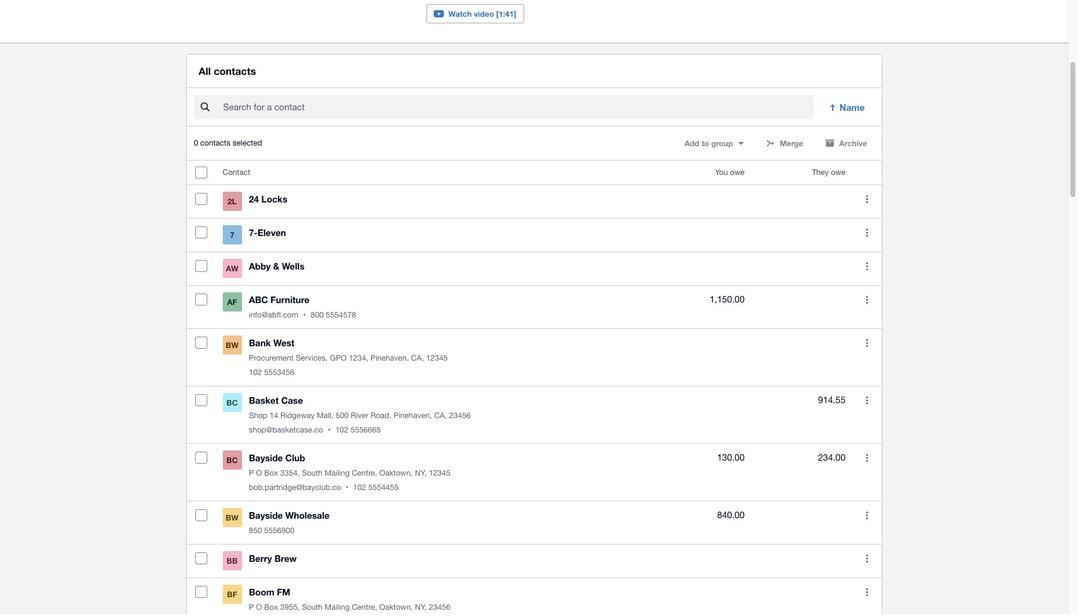 Task type: vqa. For each thing, say whether or not it's contained in the screenshot.
Approve
no



Task type: locate. For each thing, give the bounding box(es) containing it.
0 vertical spatial pinehaven,
[[371, 349, 409, 358]]

7 more row options button from the top
[[856, 441, 880, 465]]

af
[[227, 293, 237, 302]]

0 vertical spatial box
[[264, 464, 278, 473]]

owe for they owe
[[832, 163, 846, 172]]

p down boom
[[249, 598, 254, 607]]

aw
[[226, 259, 239, 269]]

road,
[[371, 407, 392, 416]]

contact
[[223, 163, 250, 172]]

12345 inside the bank west procurement services, gpo 1234, pinehaven, ca, 12345 102 5553456
[[426, 349, 448, 358]]

2 more row options image from the top
[[867, 449, 869, 457]]

0 vertical spatial bw
[[226, 336, 239, 345]]

owe right they at the top
[[832, 163, 846, 172]]

ny, inside bayside club p o box 3354, south mailing centre, oaktown, ny, 12345 bob.partridge@bayclub.co • 102 5554455
[[415, 464, 427, 473]]

• left '5554455' at the left of page
[[346, 479, 349, 488]]

you
[[716, 163, 729, 172]]

1 vertical spatial bayside
[[249, 506, 283, 516]]

abby
[[249, 256, 271, 267]]

2 horizontal spatial 102
[[353, 479, 366, 488]]

to
[[702, 134, 710, 143]]

1 vertical spatial contacts
[[200, 134, 231, 143]]

0 vertical spatial centre,
[[352, 464, 377, 473]]

ca,
[[411, 349, 424, 358], [434, 407, 447, 416]]

1 centre, from the top
[[352, 464, 377, 473]]

south right '3354,'
[[302, 464, 323, 473]]

bayside up 850
[[249, 506, 283, 516]]

name
[[840, 97, 865, 108]]

pinehaven, inside basket case shop 14 ridgeway mall, 500 river road, pinehaven, ca, 23456 shop@basketcase.co • 102 5556665
[[394, 407, 432, 416]]

owe
[[731, 163, 745, 172], [832, 163, 846, 172]]

ny,
[[415, 464, 427, 473], [415, 598, 427, 607]]

box down boom fm
[[264, 598, 278, 607]]

contacts right all
[[214, 60, 256, 73]]

3354,
[[280, 464, 300, 473]]

102 inside bayside club p o box 3354, south mailing centre, oaktown, ny, 12345 bob.partridge@bayclub.co • 102 5554455
[[353, 479, 366, 488]]

1 p from the top
[[249, 464, 254, 473]]

1 vertical spatial centre,
[[352, 598, 377, 607]]

• inside bayside club p o box 3354, south mailing centre, oaktown, ny, 12345 bob.partridge@bayclub.co • 102 5554455
[[346, 479, 349, 488]]

bayside inside bayside club p o box 3354, south mailing centre, oaktown, ny, 12345 bob.partridge@bayclub.co • 102 5554455
[[249, 448, 283, 459]]

bayside for bayside wholesale
[[249, 506, 283, 516]]

river
[[351, 407, 369, 416]]

bc for bayside club
[[227, 451, 238, 461]]

1 vertical spatial 23456
[[429, 598, 451, 607]]

more row options image for case
[[867, 392, 869, 400]]

0 vertical spatial south
[[302, 464, 323, 473]]

• left 800
[[303, 306, 306, 315]]

4 more row options button from the top
[[856, 283, 880, 307]]

0 horizontal spatial owe
[[731, 163, 745, 172]]

pinehaven, inside the bank west procurement services, gpo 1234, pinehaven, ca, 12345 102 5553456
[[371, 349, 409, 358]]

• down mall,
[[328, 421, 331, 430]]

bw up bb
[[226, 509, 239, 518]]

23456 inside basket case shop 14 ridgeway mall, 500 river road, pinehaven, ca, 23456 shop@basketcase.co • 102 5556665
[[449, 407, 471, 416]]

pinehaven,
[[371, 349, 409, 358], [394, 407, 432, 416]]

p left '3354,'
[[249, 464, 254, 473]]

pinehaven, right road,
[[394, 407, 432, 416]]

merge button
[[759, 129, 811, 148]]

south inside bayside club p o box 3354, south mailing centre, oaktown, ny, 12345 bob.partridge@bayclub.co • 102 5554455
[[302, 464, 323, 473]]

more row options image
[[867, 190, 869, 198], [867, 224, 869, 232], [867, 291, 869, 299], [867, 334, 869, 342], [867, 392, 869, 400]]

merge
[[780, 134, 804, 143]]

102 down "500"
[[336, 421, 349, 430]]

add to group button
[[678, 129, 752, 148]]

1 south from the top
[[302, 464, 323, 473]]

o
[[256, 464, 262, 473], [256, 598, 262, 607]]

2 vertical spatial 102
[[353, 479, 366, 488]]

o down boom
[[256, 598, 262, 607]]

procurement
[[249, 349, 294, 358]]

102 inside the bank west procurement services, gpo 1234, pinehaven, ca, 12345 102 5553456
[[249, 363, 262, 372]]

1 vertical spatial 102
[[336, 421, 349, 430]]

bw for bayside
[[226, 509, 239, 518]]

1 horizontal spatial •
[[328, 421, 331, 430]]

basket
[[249, 390, 279, 401]]

3 more row options button from the top
[[856, 250, 880, 274]]

o left '3354,'
[[256, 464, 262, 473]]

0 vertical spatial o
[[256, 464, 262, 473]]

4 more row options image from the top
[[867, 334, 869, 342]]

1 box from the top
[[264, 464, 278, 473]]

0 horizontal spatial 102
[[249, 363, 262, 372]]

1,150.00
[[710, 290, 745, 300]]

1 vertical spatial bc
[[227, 451, 238, 461]]

contacts
[[214, 60, 256, 73], [200, 134, 231, 143]]

1 bc from the top
[[227, 393, 238, 403]]

1 bayside from the top
[[249, 448, 283, 459]]

4 more row options image from the top
[[867, 550, 869, 558]]

0 vertical spatial p
[[249, 464, 254, 473]]

0 vertical spatial bayside
[[249, 448, 283, 459]]

selected
[[233, 134, 262, 143]]

1 vertical spatial p
[[249, 598, 254, 607]]

they
[[813, 163, 830, 172]]

contacts for all
[[214, 60, 256, 73]]

1 vertical spatial 12345
[[429, 464, 451, 473]]

9 more row options button from the top
[[856, 542, 880, 566]]

1,150.00 link
[[710, 288, 745, 302]]

2 bc from the top
[[227, 451, 238, 461]]

1 owe from the left
[[731, 163, 745, 172]]

5 more row options image from the top
[[867, 584, 869, 592]]

1234,
[[349, 349, 369, 358]]

more row options image for boom fm
[[867, 584, 869, 592]]

oaktown,
[[380, 464, 413, 473], [380, 598, 413, 607]]

more row options image for bayside wholesale
[[867, 507, 869, 515]]

2 horizontal spatial •
[[346, 479, 349, 488]]

ca, right 1234,
[[411, 349, 424, 358]]

name button
[[821, 91, 875, 115]]

914.55
[[819, 390, 846, 401]]

wells
[[282, 256, 305, 267]]

1 vertical spatial mailing
[[325, 598, 350, 607]]

1 oaktown, from the top
[[380, 464, 413, 473]]

locks
[[262, 189, 288, 200]]

12345
[[426, 349, 448, 358], [429, 464, 451, 473]]

1 vertical spatial bw
[[226, 509, 239, 518]]

0 vertical spatial bc
[[227, 393, 238, 403]]

bw
[[226, 336, 239, 345], [226, 509, 239, 518]]

p o box 3955, south mailing centre, oaktown, ny, 23456
[[249, 598, 451, 607]]

ca, inside the bank west procurement services, gpo 1234, pinehaven, ca, 12345 102 5553456
[[411, 349, 424, 358]]

1 horizontal spatial owe
[[832, 163, 846, 172]]

800
[[311, 306, 324, 315]]

1 bw from the top
[[226, 336, 239, 345]]

1 horizontal spatial 102
[[336, 421, 349, 430]]

mailing up bob.partridge@bayclub.co
[[325, 464, 350, 473]]

watch video [1:41]
[[449, 4, 517, 14]]

watch
[[449, 4, 472, 14]]

box
[[264, 464, 278, 473], [264, 598, 278, 607]]

0 horizontal spatial ca,
[[411, 349, 424, 358]]

Search for a contact field
[[222, 91, 814, 114]]

centre,
[[352, 464, 377, 473], [352, 598, 377, 607]]

bb
[[227, 552, 238, 561]]

more row options image
[[867, 258, 869, 265], [867, 449, 869, 457], [867, 507, 869, 515], [867, 550, 869, 558], [867, 584, 869, 592]]

pinehaven, right 1234,
[[371, 349, 409, 358]]

2 vertical spatial •
[[346, 479, 349, 488]]

west
[[274, 333, 295, 344]]

3 more row options image from the top
[[867, 291, 869, 299]]

2 south from the top
[[302, 598, 323, 607]]

more row options button
[[856, 182, 880, 206], [856, 216, 880, 240], [856, 250, 880, 274], [856, 283, 880, 307], [856, 326, 880, 350], [856, 384, 880, 408], [856, 441, 880, 465], [856, 499, 880, 523], [856, 542, 880, 566], [856, 576, 880, 600]]

mailing
[[325, 464, 350, 473], [325, 598, 350, 607]]

0 horizontal spatial •
[[303, 306, 306, 315]]

102 for bayside club
[[353, 479, 366, 488]]

1 vertical spatial south
[[302, 598, 323, 607]]

0 vertical spatial •
[[303, 306, 306, 315]]

5 more row options image from the top
[[867, 392, 869, 400]]

1 vertical spatial ny,
[[415, 598, 427, 607]]

102
[[249, 363, 262, 372], [336, 421, 349, 430], [353, 479, 366, 488]]

0 vertical spatial oaktown,
[[380, 464, 413, 473]]

2 box from the top
[[264, 598, 278, 607]]

130.00
[[718, 448, 745, 458]]

23456
[[449, 407, 471, 416], [429, 598, 451, 607]]

•
[[303, 306, 306, 315], [328, 421, 331, 430], [346, 479, 349, 488]]

2 mailing from the top
[[325, 598, 350, 607]]

2 bayside from the top
[[249, 506, 283, 516]]

bw left bank
[[226, 336, 239, 345]]

owe right you
[[731, 163, 745, 172]]

1 vertical spatial •
[[328, 421, 331, 430]]

0 vertical spatial 12345
[[426, 349, 448, 358]]

mailing right 3955,
[[325, 598, 350, 607]]

102 down procurement at the bottom of page
[[249, 363, 262, 372]]

south
[[302, 464, 323, 473], [302, 598, 323, 607]]

5554455
[[369, 479, 399, 488]]

eleven
[[258, 223, 286, 233]]

1 vertical spatial ca,
[[434, 407, 447, 416]]

2 bw from the top
[[226, 509, 239, 518]]

0 vertical spatial ca,
[[411, 349, 424, 358]]

1 more row options button from the top
[[856, 182, 880, 206]]

3955,
[[280, 598, 300, 607]]

1 ny, from the top
[[415, 464, 427, 473]]

you owe
[[716, 163, 745, 172]]

102 left '5554455' at the left of page
[[353, 479, 366, 488]]

bf
[[227, 585, 237, 595]]

south right 3955,
[[302, 598, 323, 607]]

2 owe from the left
[[832, 163, 846, 172]]

box left '3354,'
[[264, 464, 278, 473]]

1 more row options image from the top
[[867, 258, 869, 265]]

1 mailing from the top
[[325, 464, 350, 473]]

3 more row options image from the top
[[867, 507, 869, 515]]

2l
[[228, 192, 237, 202]]

1 vertical spatial pinehaven,
[[394, 407, 432, 416]]

1 vertical spatial oaktown,
[[380, 598, 413, 607]]

0 vertical spatial 102
[[249, 363, 262, 372]]

12345 inside bayside club p o box 3354, south mailing centre, oaktown, ny, 12345 bob.partridge@bayclub.co • 102 5554455
[[429, 464, 451, 473]]

5 more row options button from the top
[[856, 326, 880, 350]]

1 horizontal spatial ca,
[[434, 407, 447, 416]]

bayside up '3354,'
[[249, 448, 283, 459]]

0 vertical spatial contacts
[[214, 60, 256, 73]]

1 vertical spatial box
[[264, 598, 278, 607]]

102 inside basket case shop 14 ridgeway mall, 500 river road, pinehaven, ca, 23456 shop@basketcase.co • 102 5556665
[[336, 421, 349, 430]]

24
[[249, 189, 259, 200]]

add
[[685, 134, 700, 143]]

ca, right road,
[[434, 407, 447, 416]]

0 vertical spatial ny,
[[415, 464, 427, 473]]

1 vertical spatial o
[[256, 598, 262, 607]]

0 vertical spatial mailing
[[325, 464, 350, 473]]

• inside basket case shop 14 ridgeway mall, 500 river road, pinehaven, ca, 23456 shop@basketcase.co • 102 5556665
[[328, 421, 331, 430]]

1 o from the top
[[256, 464, 262, 473]]

contacts right the 0 at left
[[200, 134, 231, 143]]

0 vertical spatial 23456
[[449, 407, 471, 416]]

bayside inside bayside wholesale 850 5556900
[[249, 506, 283, 516]]



Task type: describe. For each thing, give the bounding box(es) containing it.
914.55 link
[[819, 389, 846, 403]]

shop
[[249, 407, 268, 416]]

24 locks
[[249, 189, 288, 200]]

8 more row options button from the top
[[856, 499, 880, 523]]

contacts for 0
[[200, 134, 231, 143]]

case
[[281, 390, 303, 401]]

0 contacts selected
[[194, 134, 262, 143]]

more row options image for west
[[867, 334, 869, 342]]

brew
[[275, 549, 297, 560]]

ridgeway
[[281, 407, 315, 416]]

2 o from the top
[[256, 598, 262, 607]]

1 more row options image from the top
[[867, 190, 869, 198]]

14
[[270, 407, 278, 416]]

berry brew
[[249, 549, 297, 560]]

contact list table element
[[187, 156, 882, 615]]

owe for you owe
[[731, 163, 745, 172]]

wholesale
[[286, 506, 330, 516]]

2 more row options image from the top
[[867, 224, 869, 232]]

234.00
[[819, 448, 846, 458]]

abc
[[249, 290, 268, 301]]

840.00 link
[[718, 504, 745, 518]]

2 p from the top
[[249, 598, 254, 607]]

&
[[273, 256, 280, 267]]

archive button
[[818, 129, 875, 148]]

6 more row options button from the top
[[856, 384, 880, 408]]

5556900
[[264, 522, 295, 531]]

234.00 link
[[819, 446, 846, 461]]

abby & wells
[[249, 256, 305, 267]]

[1:41]
[[497, 4, 517, 14]]

box inside bayside club p o box 3354, south mailing centre, oaktown, ny, 12345 bob.partridge@bayclub.co • 102 5554455
[[264, 464, 278, 473]]

boom
[[249, 582, 275, 593]]

bayside wholesale 850 5556900
[[249, 506, 330, 531]]

500
[[336, 407, 349, 416]]

5553456
[[264, 363, 295, 372]]

850
[[249, 522, 262, 531]]

more row options image for bayside club
[[867, 449, 869, 457]]

berry
[[249, 549, 272, 560]]

all contacts
[[199, 60, 256, 73]]

furniture
[[271, 290, 310, 301]]

all
[[199, 60, 211, 73]]

bayside for bayside club
[[249, 448, 283, 459]]

add to group
[[685, 134, 734, 143]]

centre, inside bayside club p o box 3354, south mailing centre, oaktown, ny, 12345 bob.partridge@bayclub.co • 102 5554455
[[352, 464, 377, 473]]

archive
[[840, 134, 868, 143]]

0
[[194, 134, 198, 143]]

2 centre, from the top
[[352, 598, 377, 607]]

• for basket case
[[328, 421, 331, 430]]

5556665
[[351, 421, 381, 430]]

7
[[230, 226, 234, 235]]

services,
[[296, 349, 328, 358]]

10 more row options button from the top
[[856, 576, 880, 600]]

• inside abc furniture info@abfl.com • 800 5554578
[[303, 306, 306, 315]]

they owe
[[813, 163, 846, 172]]

• for bayside club
[[346, 479, 349, 488]]

info@abfl.com
[[249, 306, 299, 315]]

bc for basket case
[[227, 393, 238, 403]]

more row options image for furniture
[[867, 291, 869, 299]]

basket case shop 14 ridgeway mall, 500 river road, pinehaven, ca, 23456 shop@basketcase.co • 102 5556665
[[249, 390, 471, 430]]

o inside bayside club p o box 3354, south mailing centre, oaktown, ny, 12345 bob.partridge@bayclub.co • 102 5554455
[[256, 464, 262, 473]]

102 for basket case
[[336, 421, 349, 430]]

bank
[[249, 333, 271, 344]]

mailing inside bayside club p o box 3354, south mailing centre, oaktown, ny, 12345 bob.partridge@bayclub.co • 102 5554455
[[325, 464, 350, 473]]

shop@basketcase.co
[[249, 421, 323, 430]]

group
[[712, 134, 734, 143]]

fm
[[277, 582, 291, 593]]

bob.partridge@bayclub.co
[[249, 479, 341, 488]]

2 oaktown, from the top
[[380, 598, 413, 607]]

club
[[286, 448, 305, 459]]

840.00
[[718, 506, 745, 516]]

boom fm
[[249, 582, 291, 593]]

bw for bank
[[226, 336, 239, 345]]

p inside bayside club p o box 3354, south mailing centre, oaktown, ny, 12345 bob.partridge@bayclub.co • 102 5554455
[[249, 464, 254, 473]]

2 ny, from the top
[[415, 598, 427, 607]]

oaktown, inside bayside club p o box 3354, south mailing centre, oaktown, ny, 12345 bob.partridge@bayclub.co • 102 5554455
[[380, 464, 413, 473]]

mall,
[[317, 407, 334, 416]]

abc furniture info@abfl.com • 800 5554578
[[249, 290, 356, 315]]

7-eleven
[[249, 223, 286, 233]]

watch video [1:41] button
[[427, 0, 525, 19]]

7-
[[249, 223, 258, 233]]

bayside club p o box 3354, south mailing centre, oaktown, ny, 12345 bob.partridge@bayclub.co • 102 5554455
[[249, 448, 451, 488]]

2 more row options button from the top
[[856, 216, 880, 240]]

video
[[474, 4, 494, 14]]

bank west procurement services, gpo 1234, pinehaven, ca, 12345 102 5553456
[[249, 333, 448, 372]]

130.00 link
[[718, 446, 745, 461]]

5554578
[[326, 306, 356, 315]]

gpo
[[330, 349, 347, 358]]

ca, inside basket case shop 14 ridgeway mall, 500 river road, pinehaven, ca, 23456 shop@basketcase.co • 102 5556665
[[434, 407, 447, 416]]



